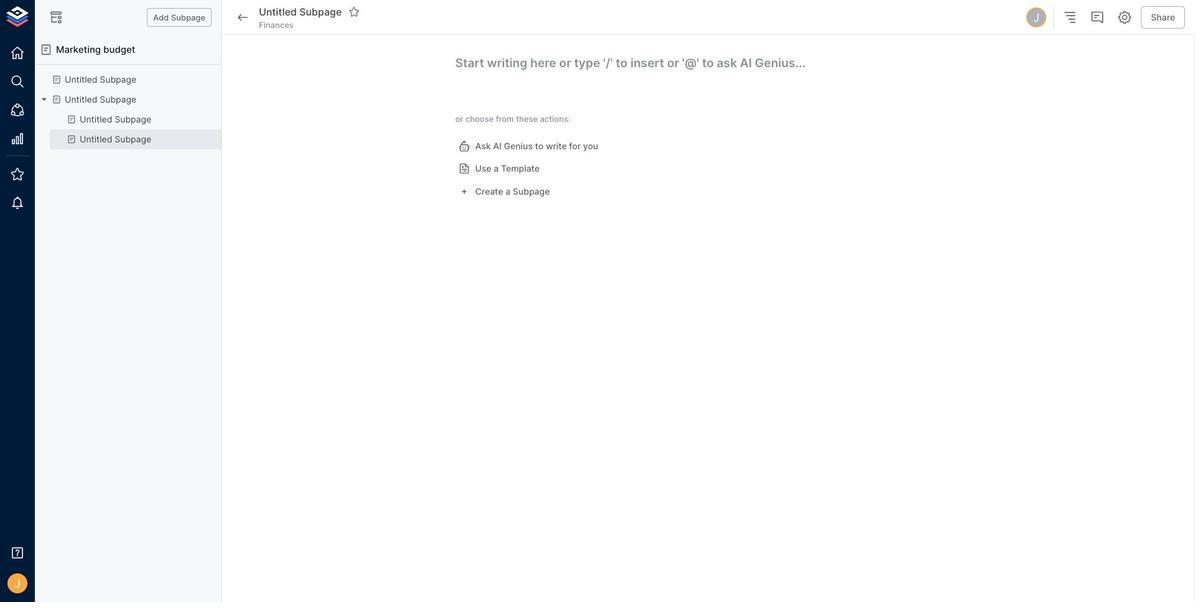 Task type: locate. For each thing, give the bounding box(es) containing it.
comments image
[[1091, 10, 1106, 25]]

hide wiki image
[[49, 10, 64, 25]]

table of contents image
[[1063, 10, 1078, 25]]

settings image
[[1118, 10, 1133, 25]]



Task type: vqa. For each thing, say whether or not it's contained in the screenshot.
Go Back icon
yes



Task type: describe. For each thing, give the bounding box(es) containing it.
favorite image
[[349, 6, 360, 17]]

go back image
[[235, 10, 250, 25]]



